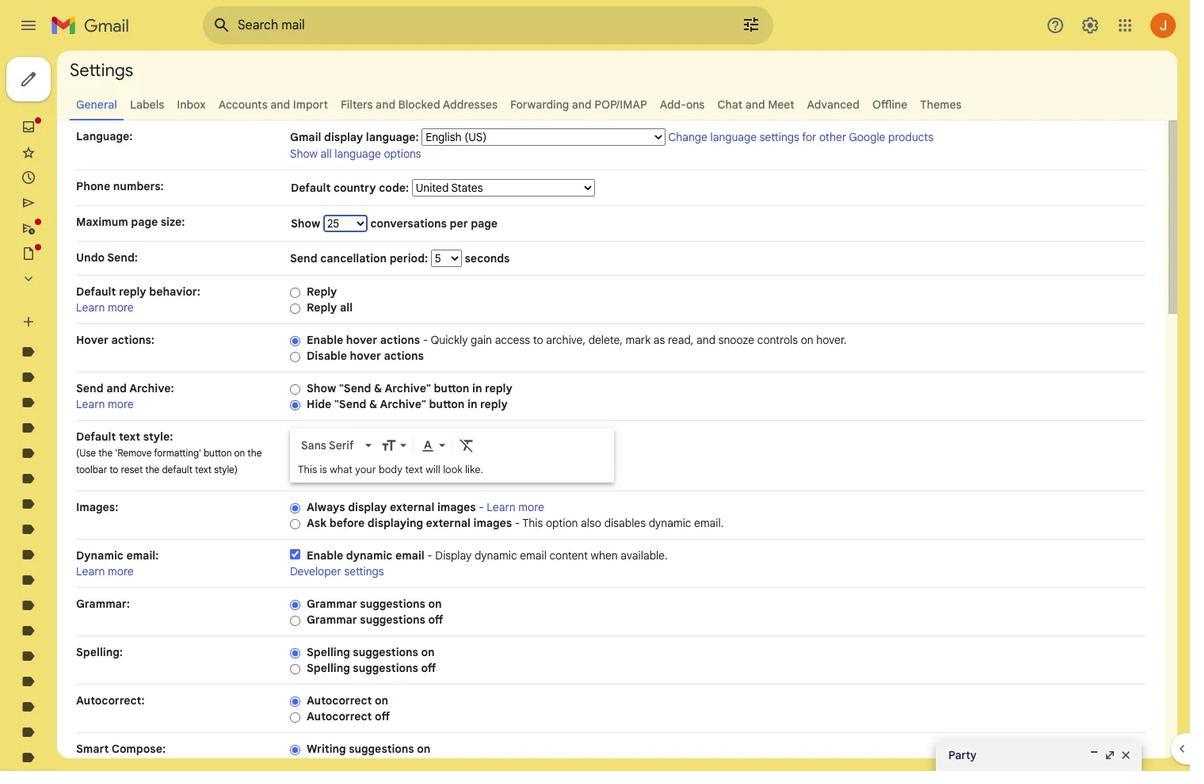 Task type: describe. For each thing, give the bounding box(es) containing it.
hover actions:
[[76, 333, 155, 347]]

send cancellation period:
[[290, 251, 431, 266]]

Grammar suggestions off radio
[[290, 615, 300, 627]]

grammar suggestions on
[[307, 597, 442, 611]]

reply for hide "send & archive" button in reply
[[480, 397, 508, 411]]

1 vertical spatial language
[[335, 147, 381, 161]]

chat and meet
[[718, 98, 795, 112]]

also
[[581, 516, 602, 530]]

controls
[[758, 333, 798, 347]]

- up ask before displaying external images - this option also disables dynamic email. at the bottom of page
[[479, 500, 484, 515]]

0 horizontal spatial text
[[119, 430, 140, 444]]

default reply behavior: learn more
[[76, 285, 200, 315]]

button inside default text style: (use the 'remove formatting' button on the toolbar to reset the default text style)
[[204, 447, 232, 459]]

Spelling suggestions on radio
[[290, 648, 300, 659]]

0 horizontal spatial this
[[298, 463, 317, 476]]

display for gmail
[[324, 130, 363, 144]]

phone numbers:
[[76, 179, 164, 193]]

archive,
[[546, 333, 586, 347]]

actions:
[[111, 333, 155, 347]]

grammar for grammar suggestions on
[[307, 597, 357, 611]]

default for default reply behavior: learn more
[[76, 285, 116, 299]]

conversations per page
[[368, 216, 498, 231]]

suggestions for spelling suggestions on
[[353, 645, 419, 660]]

all for reply
[[340, 300, 353, 315]]

& for show
[[374, 381, 382, 396]]

advanced search options image
[[736, 9, 767, 40]]

writing
[[307, 742, 346, 756]]

reply for reply all
[[307, 300, 337, 315]]

Grammar suggestions on radio
[[290, 599, 300, 611]]

hover.
[[817, 333, 847, 347]]

gmail display language:
[[290, 130, 419, 144]]

inbox link
[[177, 98, 206, 112]]

Enable hover actions radio
[[290, 335, 300, 347]]

send and archive: learn more
[[76, 381, 174, 411]]

1 vertical spatial images
[[474, 516, 512, 530]]

Search mail text field
[[238, 17, 698, 33]]

delete,
[[589, 333, 623, 347]]

show for show
[[291, 216, 323, 231]]

1 vertical spatial external
[[426, 516, 471, 530]]

(use
[[76, 447, 96, 459]]

main menu image
[[19, 16, 38, 35]]

filters
[[341, 98, 373, 112]]

formatting options toolbar
[[295, 431, 610, 460]]

grammar for grammar suggestions off
[[307, 613, 357, 627]]

enable dynamic email - display dynamic email content when available. developer settings
[[290, 549, 668, 579]]

2 horizontal spatial the
[[248, 447, 262, 459]]

reply for show "send & archive" button in reply
[[485, 381, 513, 396]]

your
[[355, 463, 376, 476]]

Spelling suggestions off radio
[[290, 663, 300, 675]]

"send for show
[[339, 381, 371, 396]]

and for import
[[271, 98, 290, 112]]

access
[[495, 333, 531, 347]]

archive" for show
[[385, 381, 431, 396]]

on inside default text style: (use the 'remove formatting' button on the toolbar to reset the default text style)
[[234, 447, 245, 459]]

maximum page size:
[[76, 215, 185, 229]]

available.
[[621, 549, 668, 563]]

learn inside default reply behavior: learn more
[[76, 300, 105, 315]]

formatting'
[[154, 447, 201, 459]]

more inside send and archive: learn more
[[108, 397, 134, 411]]

learn inside dynamic email: learn more
[[76, 565, 105, 579]]

0 horizontal spatial the
[[98, 447, 113, 459]]

images:
[[76, 500, 118, 515]]

will
[[426, 463, 441, 476]]

& for hide
[[369, 397, 378, 411]]

hide "send & archive" button in reply
[[307, 397, 508, 411]]

0 horizontal spatial page
[[131, 215, 158, 229]]

email:
[[126, 549, 159, 563]]

'remove
[[115, 447, 152, 459]]

in for show "send & archive" button in reply
[[473, 381, 482, 396]]

disables
[[605, 516, 646, 530]]

2 email from the left
[[520, 549, 547, 563]]

this is what your body text will look like.
[[298, 463, 484, 476]]

language:
[[76, 129, 133, 144]]

conversations
[[371, 216, 447, 231]]

spelling:
[[76, 645, 123, 660]]

import
[[293, 98, 328, 112]]

dynamic
[[76, 549, 124, 563]]

Autocorrect off radio
[[290, 712, 300, 724]]

before
[[330, 516, 365, 530]]

disable hover actions
[[307, 349, 424, 363]]

email.
[[695, 516, 724, 530]]

search mail image
[[208, 11, 236, 40]]

phone
[[76, 179, 110, 193]]

default for default text style: (use the 'remove formatting' button on the toolbar to reset the default text style)
[[76, 430, 116, 444]]

like.
[[465, 463, 484, 476]]

button for show "send & archive" button in reply
[[434, 381, 470, 396]]

pop out image
[[1104, 749, 1117, 762]]

mark
[[626, 333, 651, 347]]

- left option at the left bottom of the page
[[515, 516, 520, 530]]

accounts and import
[[219, 98, 328, 112]]

hover for disable
[[350, 349, 381, 363]]

0 vertical spatial settings
[[760, 130, 800, 144]]

actions for disable
[[384, 349, 424, 363]]

remove formatting ‪(⌘\)‬ image
[[459, 438, 475, 454]]

look
[[443, 463, 463, 476]]

reset
[[121, 464, 143, 476]]

quickly
[[431, 333, 468, 347]]

chat
[[718, 98, 743, 112]]

as
[[654, 333, 665, 347]]

default for default country code:
[[291, 181, 331, 195]]

Reply radio
[[290, 287, 300, 299]]

numbers:
[[113, 179, 164, 193]]

0 vertical spatial to
[[533, 333, 544, 347]]

learn more link for and
[[76, 397, 134, 411]]

add-ons link
[[660, 98, 705, 112]]

undo
[[76, 251, 105, 265]]

for
[[802, 130, 817, 144]]

send:
[[107, 251, 138, 265]]

0 vertical spatial language
[[711, 130, 757, 144]]

ask before displaying external images - this option also disables dynamic email.
[[307, 516, 724, 530]]

labels link
[[130, 98, 164, 112]]

google
[[850, 130, 886, 144]]

default country code:
[[291, 181, 412, 195]]

displaying
[[368, 516, 423, 530]]

when
[[591, 549, 618, 563]]

chat and meet link
[[718, 98, 795, 112]]

disable
[[307, 349, 347, 363]]

show "send & archive" button in reply
[[307, 381, 513, 396]]

archive" for hide
[[380, 397, 426, 411]]

gain
[[471, 333, 492, 347]]

advanced
[[808, 98, 860, 112]]

actions for enable
[[380, 333, 420, 347]]

show all language options link
[[290, 147, 422, 161]]

reply inside default reply behavior: learn more
[[119, 285, 146, 299]]

autocorrect on
[[307, 694, 389, 708]]

send for send cancellation period:
[[290, 251, 318, 266]]

filters and blocked addresses
[[341, 98, 498, 112]]

change
[[669, 130, 708, 144]]

meet
[[768, 98, 795, 112]]

smart
[[76, 742, 109, 756]]

0 vertical spatial images
[[438, 500, 476, 515]]

dynamic email: learn more
[[76, 549, 159, 579]]



Task type: vqa. For each thing, say whether or not it's contained in the screenshot.
topmost Show
yes



Task type: locate. For each thing, give the bounding box(es) containing it.
actions up show "send & archive" button in reply at the left of the page
[[384, 349, 424, 363]]

default
[[162, 464, 193, 476]]

add-ons
[[660, 98, 705, 112]]

the right the reset
[[145, 464, 160, 476]]

- left display
[[428, 549, 433, 563]]

default inside default reply behavior: learn more
[[76, 285, 116, 299]]

0 vertical spatial "send
[[339, 381, 371, 396]]

suggestions down autocorrect off in the left of the page
[[349, 742, 414, 756]]

1 horizontal spatial email
[[520, 549, 547, 563]]

reply all
[[307, 300, 353, 315]]

2 reply from the top
[[307, 300, 337, 315]]

0 vertical spatial archive"
[[385, 381, 431, 396]]

more inside dynamic email: learn more
[[108, 565, 134, 579]]

button down show "send & archive" button in reply at the left of the page
[[429, 397, 465, 411]]

advanced link
[[808, 98, 860, 112]]

None checkbox
[[290, 549, 300, 560]]

0 vertical spatial actions
[[380, 333, 420, 347]]

and left the import
[[271, 98, 290, 112]]

email
[[396, 549, 425, 563], [520, 549, 547, 563]]

2 enable from the top
[[307, 549, 344, 563]]

autocorrect down autocorrect on at left bottom
[[307, 710, 372, 724]]

spelling right "spelling suggestions off" option
[[307, 661, 350, 676]]

option
[[546, 516, 578, 530]]

dynamic up developer settings link
[[346, 549, 393, 563]]

1 vertical spatial &
[[369, 397, 378, 411]]

accounts
[[219, 98, 268, 112]]

this left option at the left bottom of the page
[[523, 516, 543, 530]]

1 horizontal spatial dynamic
[[475, 549, 517, 563]]

suggestions up "grammar suggestions off"
[[360, 597, 426, 611]]

1 vertical spatial grammar
[[307, 613, 357, 627]]

support image
[[1047, 16, 1066, 35]]

change language settings for other google products
[[669, 130, 934, 144]]

Writing suggestions on radio
[[290, 744, 300, 756]]

show for show all language options
[[290, 147, 318, 161]]

show for show "send & archive" button in reply
[[307, 381, 336, 396]]

send down hover
[[76, 381, 104, 396]]

spelling suggestions on
[[307, 645, 435, 660]]

2 horizontal spatial text
[[405, 463, 423, 476]]

0 vertical spatial enable
[[307, 333, 344, 347]]

to inside default text style: (use the 'remove formatting' button on the toolbar to reset the default text style)
[[110, 464, 118, 476]]

style)
[[214, 464, 238, 476]]

1 vertical spatial reply
[[485, 381, 513, 396]]

all for show
[[321, 147, 332, 161]]

and for meet
[[746, 98, 766, 112]]

off for grammar suggestions off
[[428, 613, 444, 627]]

to
[[533, 333, 544, 347], [110, 464, 118, 476]]

and for pop/imap
[[572, 98, 592, 112]]

labels
[[130, 98, 164, 112]]

2 vertical spatial show
[[307, 381, 336, 396]]

reply up formatting options toolbar
[[480, 397, 508, 411]]

0 vertical spatial &
[[374, 381, 382, 396]]

1 email from the left
[[396, 549, 425, 563]]

the left 'sans'
[[248, 447, 262, 459]]

0 vertical spatial off
[[428, 613, 444, 627]]

1 vertical spatial enable
[[307, 549, 344, 563]]

all down cancellation
[[340, 300, 353, 315]]

what
[[330, 463, 353, 476]]

settings up grammar suggestions on
[[344, 565, 384, 579]]

1 vertical spatial autocorrect
[[307, 710, 372, 724]]

0 vertical spatial autocorrect
[[307, 694, 372, 708]]

1 horizontal spatial page
[[471, 216, 498, 231]]

0 vertical spatial all
[[321, 147, 332, 161]]

1 vertical spatial settings
[[344, 565, 384, 579]]

1 vertical spatial send
[[76, 381, 104, 396]]

always
[[307, 500, 345, 515]]

0 vertical spatial reply
[[119, 285, 146, 299]]

language:
[[366, 130, 419, 144]]

learn more link down archive:
[[76, 397, 134, 411]]

general link
[[76, 98, 117, 112]]

1 grammar from the top
[[307, 597, 357, 611]]

"send for hide
[[334, 397, 367, 411]]

0 vertical spatial button
[[434, 381, 470, 396]]

autocorrect off
[[307, 710, 390, 724]]

1 vertical spatial to
[[110, 464, 118, 476]]

grammar
[[307, 597, 357, 611], [307, 613, 357, 627]]

other
[[820, 130, 847, 144]]

page left the size:
[[131, 215, 158, 229]]

sans serif option
[[298, 438, 362, 454]]

1 vertical spatial hover
[[350, 349, 381, 363]]

in
[[473, 381, 482, 396], [468, 397, 478, 411]]

1 horizontal spatial to
[[533, 333, 544, 347]]

show all language options
[[290, 147, 422, 161]]

learn up ask before displaying external images - this option also disables dynamic email. at the bottom of page
[[487, 500, 516, 515]]

all down the gmail
[[321, 147, 332, 161]]

behavior:
[[149, 285, 200, 299]]

1 horizontal spatial language
[[711, 130, 757, 144]]

writing suggestions on
[[307, 742, 431, 756]]

1 enable from the top
[[307, 333, 344, 347]]

grammar down developer settings link
[[307, 597, 357, 611]]

default up (use
[[76, 430, 116, 444]]

reply down access
[[485, 381, 513, 396]]

enable inside enable dynamic email - display dynamic email content when available. developer settings
[[307, 549, 344, 563]]

always display external images - learn more
[[307, 500, 545, 515]]

1 vertical spatial "send
[[334, 397, 367, 411]]

1 horizontal spatial settings
[[760, 130, 800, 144]]

default left country
[[291, 181, 331, 195]]

learn up hover
[[76, 300, 105, 315]]

0 vertical spatial send
[[290, 251, 318, 266]]

language
[[711, 130, 757, 144], [335, 147, 381, 161]]

Hide "Send & Archive" button in reply radio
[[290, 399, 300, 411]]

display up show all language options link
[[324, 130, 363, 144]]

images
[[438, 500, 476, 515], [474, 516, 512, 530]]

display up before
[[348, 500, 387, 515]]

0 vertical spatial hover
[[346, 333, 378, 347]]

options
[[384, 147, 422, 161]]

minimize image
[[1089, 749, 1101, 762]]

suggestions up "spelling suggestions off"
[[353, 645, 419, 660]]

suggestions for grammar suggestions off
[[360, 613, 426, 627]]

is
[[320, 463, 327, 476]]

1 vertical spatial show
[[291, 216, 323, 231]]

learn more link
[[76, 300, 134, 315], [76, 397, 134, 411], [487, 500, 545, 515], [76, 565, 134, 579]]

1 vertical spatial reply
[[307, 300, 337, 315]]

in down gain
[[473, 381, 482, 396]]

compose:
[[112, 742, 166, 756]]

more down dynamic
[[108, 565, 134, 579]]

toolbar
[[76, 464, 107, 476]]

archive:
[[129, 381, 174, 396]]

dynamic
[[649, 516, 692, 530], [346, 549, 393, 563], [475, 549, 517, 563]]

show down the gmail
[[290, 147, 318, 161]]

and right filters
[[376, 98, 396, 112]]

1 vertical spatial button
[[429, 397, 465, 411]]

show
[[290, 147, 318, 161], [291, 216, 323, 231], [307, 381, 336, 396]]

display
[[324, 130, 363, 144], [348, 500, 387, 515]]

off for spelling suggestions off
[[421, 661, 436, 676]]

button for hide "send & archive" button in reply
[[429, 397, 465, 411]]

external up displaying
[[390, 500, 435, 515]]

1 vertical spatial display
[[348, 500, 387, 515]]

in up remove formatting ‪(⌘\)‬ image
[[468, 397, 478, 411]]

& up hide "send & archive" button in reply
[[374, 381, 382, 396]]

1 vertical spatial actions
[[384, 349, 424, 363]]

language down gmail display language:
[[335, 147, 381, 161]]

grammar suggestions off
[[307, 613, 444, 627]]

change language settings for other google products link
[[669, 130, 934, 144]]

sans
[[301, 439, 327, 453]]

"send
[[339, 381, 371, 396], [334, 397, 367, 411]]

spelling for spelling suggestions on
[[307, 645, 350, 660]]

spelling for spelling suggestions off
[[307, 661, 350, 676]]

settings left for at the right of page
[[760, 130, 800, 144]]

2 autocorrect from the top
[[307, 710, 372, 724]]

0 vertical spatial this
[[298, 463, 317, 476]]

1 horizontal spatial the
[[145, 464, 160, 476]]

1 autocorrect from the top
[[307, 694, 372, 708]]

and inside send and archive: learn more
[[106, 381, 127, 396]]

close image
[[1120, 749, 1133, 762]]

grammar:
[[76, 597, 130, 611]]

in for hide "send & archive" button in reply
[[468, 397, 478, 411]]

display for always
[[348, 500, 387, 515]]

1 horizontal spatial text
[[195, 464, 212, 476]]

text
[[119, 430, 140, 444], [405, 463, 423, 476], [195, 464, 212, 476]]

per
[[450, 216, 468, 231]]

1 spelling from the top
[[307, 645, 350, 660]]

default text style: (use the 'remove formatting' button on the toolbar to reset the default text style)
[[76, 430, 262, 476]]

off up writing suggestions on at left bottom
[[375, 710, 390, 724]]

addresses
[[443, 98, 498, 112]]

1 vertical spatial spelling
[[307, 661, 350, 676]]

Ask before displaying external images radio
[[290, 518, 300, 530]]

more up hover actions:
[[108, 300, 134, 315]]

0 horizontal spatial to
[[110, 464, 118, 476]]

content
[[550, 549, 588, 563]]

to right access
[[533, 333, 544, 347]]

text left style)
[[195, 464, 212, 476]]

0 vertical spatial reply
[[307, 285, 337, 299]]

0 horizontal spatial settings
[[344, 565, 384, 579]]

hover up disable hover actions
[[346, 333, 378, 347]]

and for archive:
[[106, 381, 127, 396]]

text up 'remove at left
[[119, 430, 140, 444]]

learn inside send and archive: learn more
[[76, 397, 105, 411]]

dynamic left email.
[[649, 516, 692, 530]]

enable hover actions - quickly gain access to archive, delete, mark as read, and snooze controls on hover.
[[307, 333, 847, 347]]

and left archive:
[[106, 381, 127, 396]]

0 vertical spatial spelling
[[307, 645, 350, 660]]

learn up (use
[[76, 397, 105, 411]]

Autocorrect on radio
[[290, 696, 300, 708]]

add-
[[660, 98, 687, 112]]

0 vertical spatial display
[[324, 130, 363, 144]]

page right per
[[471, 216, 498, 231]]

settings
[[70, 59, 133, 80]]

pop/imap
[[595, 98, 648, 112]]

gmail
[[290, 130, 321, 144]]

default down undo
[[76, 285, 116, 299]]

autocorrect up autocorrect off in the left of the page
[[307, 694, 372, 708]]

and right chat
[[746, 98, 766, 112]]

reply for reply
[[307, 285, 337, 299]]

2 vertical spatial off
[[375, 710, 390, 724]]

1 vertical spatial all
[[340, 300, 353, 315]]

1 vertical spatial archive"
[[380, 397, 426, 411]]

page
[[131, 215, 158, 229], [471, 216, 498, 231]]

- left quickly
[[423, 333, 428, 347]]

0 horizontal spatial email
[[396, 549, 425, 563]]

external down always display external images - learn more
[[426, 516, 471, 530]]

filters and blocked addresses link
[[341, 98, 498, 112]]

show up hide
[[307, 381, 336, 396]]

gmail image
[[51, 10, 137, 41]]

0 horizontal spatial dynamic
[[346, 549, 393, 563]]

0 vertical spatial show
[[290, 147, 318, 161]]

suggestions down grammar suggestions on
[[360, 613, 426, 627]]

ons
[[687, 98, 705, 112]]

off down grammar suggestions on
[[428, 613, 444, 627]]

learn more link for reply
[[76, 300, 134, 315]]

0 horizontal spatial send
[[76, 381, 104, 396]]

enable
[[307, 333, 344, 347], [307, 549, 344, 563]]

send for send and archive: learn more
[[76, 381, 104, 396]]

learn more link down dynamic
[[76, 565, 134, 579]]

more down archive:
[[108, 397, 134, 411]]

actions up disable hover actions
[[380, 333, 420, 347]]

0 horizontal spatial language
[[335, 147, 381, 161]]

button up hide "send & archive" button in reply
[[434, 381, 470, 396]]

snooze
[[719, 333, 755, 347]]

learn more link for email:
[[76, 565, 134, 579]]

on
[[801, 333, 814, 347], [234, 447, 245, 459], [428, 597, 442, 611], [421, 645, 435, 660], [375, 694, 389, 708], [417, 742, 431, 756]]

country
[[334, 181, 376, 195]]

reply
[[307, 285, 337, 299], [307, 300, 337, 315]]

period:
[[390, 251, 428, 266]]

hover right disable
[[350, 349, 381, 363]]

1 horizontal spatial send
[[290, 251, 318, 266]]

navigation
[[0, 51, 190, 771]]

default inside default text style: (use the 'remove formatting' button on the toolbar to reset the default text style)
[[76, 430, 116, 444]]

this left is
[[298, 463, 317, 476]]

show down default country code:
[[291, 216, 323, 231]]

hover
[[76, 333, 109, 347]]

reply up the reply all
[[307, 285, 337, 299]]

text left will
[[405, 463, 423, 476]]

suggestions for writing suggestions on
[[349, 742, 414, 756]]

settings inside enable dynamic email - display dynamic email content when available. developer settings
[[344, 565, 384, 579]]

0 vertical spatial default
[[291, 181, 331, 195]]

Disable hover actions radio
[[290, 351, 300, 363]]

-
[[423, 333, 428, 347], [479, 500, 484, 515], [515, 516, 520, 530], [428, 549, 433, 563]]

learn more link up ask before displaying external images - this option also disables dynamic email. at the bottom of page
[[487, 500, 545, 515]]

Always display external images radio
[[290, 503, 300, 514]]

autocorrect for autocorrect on
[[307, 694, 372, 708]]

2 grammar from the top
[[307, 613, 357, 627]]

autocorrect for autocorrect off
[[307, 710, 372, 724]]

1 horizontal spatial all
[[340, 300, 353, 315]]

2 vertical spatial default
[[76, 430, 116, 444]]

2 vertical spatial button
[[204, 447, 232, 459]]

2 vertical spatial reply
[[480, 397, 508, 411]]

1 vertical spatial off
[[421, 661, 436, 676]]

dynamic down ask before displaying external images - this option also disables dynamic email. at the bottom of page
[[475, 549, 517, 563]]

code:
[[379, 181, 409, 195]]

"send down disable hover actions
[[339, 381, 371, 396]]

email down displaying
[[396, 549, 425, 563]]

style:
[[143, 430, 173, 444]]

0 vertical spatial external
[[390, 500, 435, 515]]

and right read,
[[697, 333, 716, 347]]

0 horizontal spatial all
[[321, 147, 332, 161]]

reply down send:
[[119, 285, 146, 299]]

0 vertical spatial in
[[473, 381, 482, 396]]

Reply all radio
[[290, 303, 300, 315]]

send inside send and archive: learn more
[[76, 381, 104, 396]]

enable for enable hover actions
[[307, 333, 344, 347]]

Show "Send & Archive" button in reply radio
[[290, 384, 300, 395]]

and for blocked
[[376, 98, 396, 112]]

more inside default reply behavior: learn more
[[108, 300, 134, 315]]

& down show "send & archive" button in reply at the left of the page
[[369, 397, 378, 411]]

None search field
[[203, 6, 774, 44]]

to left the reset
[[110, 464, 118, 476]]

reply right reply all radio
[[307, 300, 337, 315]]

images up enable dynamic email - display dynamic email content when available. developer settings
[[474, 516, 512, 530]]

1 horizontal spatial this
[[523, 516, 543, 530]]

more
[[108, 300, 134, 315], [108, 397, 134, 411], [519, 500, 545, 515], [108, 565, 134, 579]]

hover
[[346, 333, 378, 347], [350, 349, 381, 363]]

2 horizontal spatial dynamic
[[649, 516, 692, 530]]

reply
[[119, 285, 146, 299], [485, 381, 513, 396], [480, 397, 508, 411]]

suggestions for grammar suggestions on
[[360, 597, 426, 611]]

archive" down show "send & archive" button in reply at the left of the page
[[380, 397, 426, 411]]

spelling right spelling suggestions on option
[[307, 645, 350, 660]]

1 vertical spatial default
[[76, 285, 116, 299]]

more up ask before displaying external images - this option also disables dynamic email. at the bottom of page
[[519, 500, 545, 515]]

hover for enable
[[346, 333, 378, 347]]

forwarding
[[511, 98, 569, 112]]

2 spelling from the top
[[307, 661, 350, 676]]

enable up disable
[[307, 333, 344, 347]]

off down spelling suggestions on
[[421, 661, 436, 676]]

blocked
[[398, 98, 441, 112]]

the right (use
[[98, 447, 113, 459]]

learn down dynamic
[[76, 565, 105, 579]]

forwarding and pop/imap link
[[511, 98, 648, 112]]

0 vertical spatial grammar
[[307, 597, 357, 611]]

accounts and import link
[[219, 98, 328, 112]]

party
[[949, 748, 977, 763]]

archive" up hide "send & archive" button in reply
[[385, 381, 431, 396]]

enable up developer
[[307, 549, 344, 563]]

seconds
[[462, 251, 510, 266]]

send up reply radio
[[290, 251, 318, 266]]

email left content
[[520, 549, 547, 563]]

1 reply from the top
[[307, 285, 337, 299]]

off
[[428, 613, 444, 627], [421, 661, 436, 676], [375, 710, 390, 724]]

enable for enable dynamic email
[[307, 549, 344, 563]]

settings image
[[1081, 16, 1100, 35]]

learn more link up hover actions:
[[76, 300, 134, 315]]

language down chat
[[711, 130, 757, 144]]

suggestions for spelling suggestions off
[[353, 661, 419, 676]]

- inside enable dynamic email - display dynamic email content when available. developer settings
[[428, 549, 433, 563]]

themes
[[921, 98, 962, 112]]

suggestions down spelling suggestions on
[[353, 661, 419, 676]]

1 vertical spatial this
[[523, 516, 543, 530]]

images down look
[[438, 500, 476, 515]]

and left pop/imap
[[572, 98, 592, 112]]

button up style)
[[204, 447, 232, 459]]

grammar right 'grammar suggestions off' radio
[[307, 613, 357, 627]]

"send right hide
[[334, 397, 367, 411]]

1 vertical spatial in
[[468, 397, 478, 411]]



